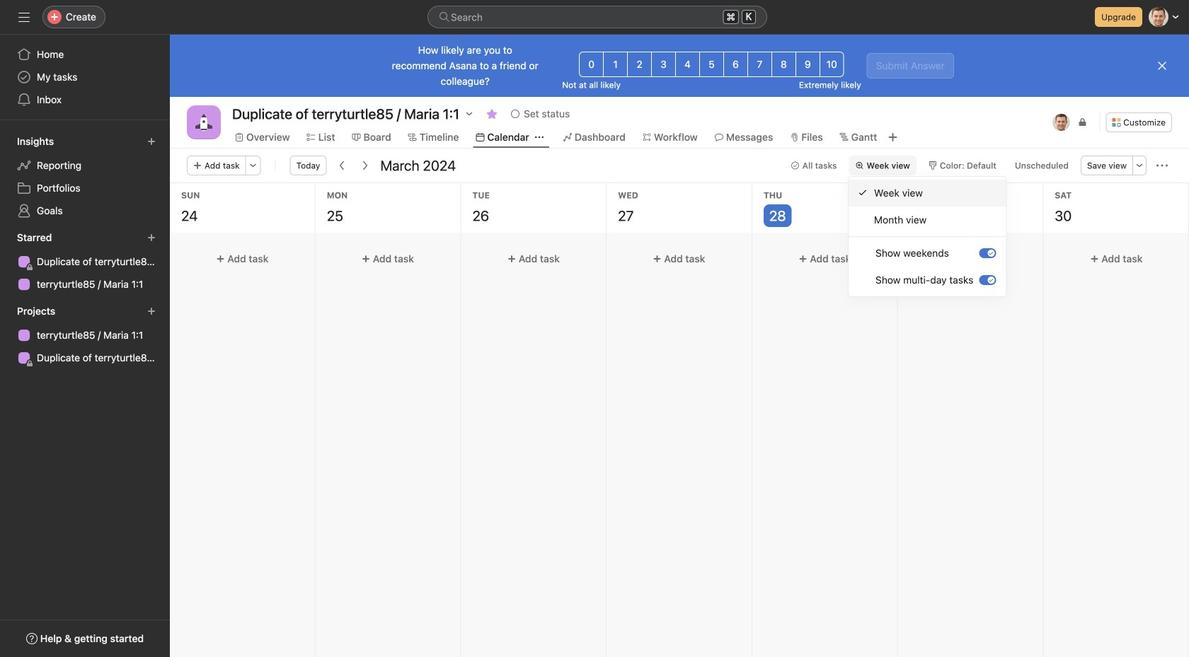 Task type: vqa. For each thing, say whether or not it's contained in the screenshot.
More actions icon
yes



Task type: locate. For each thing, give the bounding box(es) containing it.
None field
[[428, 6, 768, 28]]

starred element
[[0, 225, 170, 299]]

global element
[[0, 35, 170, 120]]

None radio
[[579, 52, 604, 77], [700, 52, 724, 77], [724, 52, 748, 77], [748, 52, 773, 77], [579, 52, 604, 77], [700, 52, 724, 77], [724, 52, 748, 77], [748, 52, 773, 77]]

option group
[[579, 52, 845, 77]]

new project or portfolio image
[[147, 307, 156, 316]]

0 horizontal spatial more actions image
[[249, 161, 258, 170]]

more options image
[[1136, 161, 1144, 170]]

Search tasks, projects, and more text field
[[428, 6, 768, 28]]

next week image
[[359, 160, 371, 171]]

1 horizontal spatial more actions image
[[1157, 160, 1168, 171]]

None radio
[[603, 52, 628, 77], [628, 52, 652, 77], [652, 52, 676, 77], [676, 52, 700, 77], [772, 52, 797, 77], [796, 52, 821, 77], [820, 52, 845, 77], [603, 52, 628, 77], [628, 52, 652, 77], [652, 52, 676, 77], [676, 52, 700, 77], [772, 52, 797, 77], [796, 52, 821, 77], [820, 52, 845, 77]]

more actions image
[[1157, 160, 1168, 171], [249, 161, 258, 170]]

radio item
[[849, 180, 1007, 207]]

insights element
[[0, 129, 170, 225]]



Task type: describe. For each thing, give the bounding box(es) containing it.
dismiss image
[[1157, 60, 1168, 72]]

new insights image
[[147, 137, 156, 146]]

previous week image
[[337, 160, 348, 171]]

add tab image
[[888, 132, 899, 143]]

remove from starred image
[[487, 108, 498, 120]]

rocket image
[[195, 114, 212, 131]]

add items to starred image
[[147, 234, 156, 242]]

hide sidebar image
[[18, 11, 30, 23]]

projects element
[[0, 299, 170, 372]]



